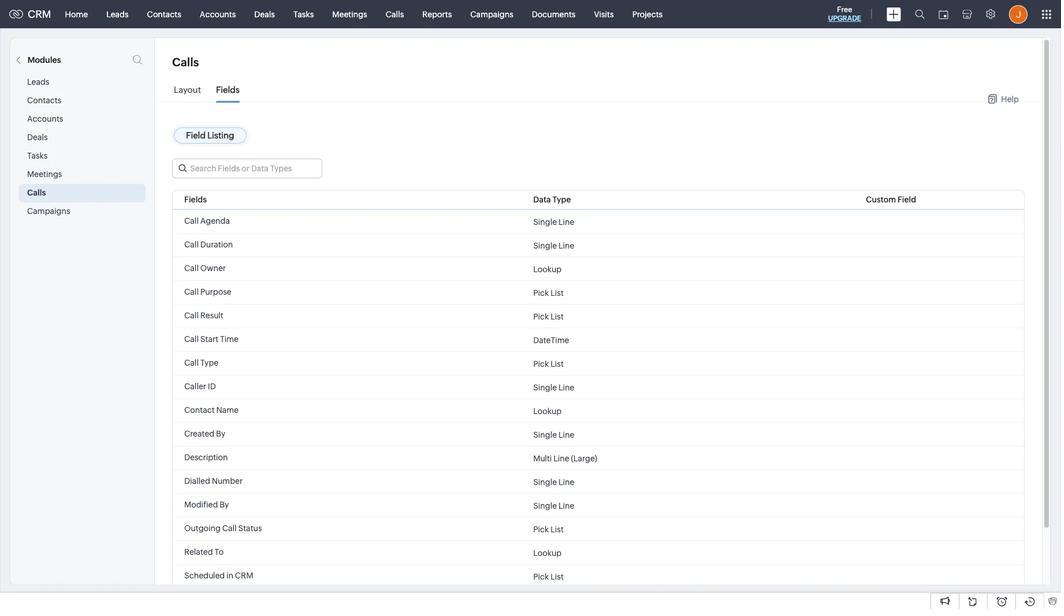Task type: describe. For each thing, give the bounding box(es) containing it.
in
[[226, 572, 233, 581]]

pick list for call type
[[533, 360, 564, 369]]

datetime
[[533, 336, 569, 345]]

id
[[208, 382, 216, 392]]

pick for call result
[[533, 312, 549, 321]]

0 horizontal spatial accounts
[[27, 114, 63, 124]]

pick list for call purpose
[[533, 289, 564, 298]]

call for call duration
[[184, 240, 199, 250]]

type for call type
[[200, 359, 218, 368]]

scheduled in crm
[[184, 572, 253, 581]]

list for outgoing call status
[[551, 525, 564, 535]]

call for call type
[[184, 359, 199, 368]]

profile image
[[1009, 5, 1028, 23]]

modified
[[184, 501, 218, 510]]

lookup for related to
[[533, 549, 562, 558]]

purpose
[[200, 288, 231, 297]]

call for call purpose
[[184, 288, 199, 297]]

call owner
[[184, 264, 226, 273]]

start
[[200, 335, 218, 344]]

0 vertical spatial tasks
[[293, 10, 314, 19]]

0 vertical spatial fields
[[216, 85, 240, 95]]

call result
[[184, 311, 223, 321]]

calls inside calls link
[[386, 10, 404, 19]]

free
[[837, 5, 852, 14]]

contact name
[[184, 406, 239, 415]]

projects link
[[623, 0, 672, 28]]

documents
[[532, 10, 576, 19]]

layout link
[[174, 85, 201, 103]]

0 vertical spatial contacts
[[147, 10, 181, 19]]

data
[[533, 195, 551, 204]]

list for scheduled in crm
[[551, 573, 564, 582]]

single for call duration
[[533, 241, 557, 250]]

0 horizontal spatial leads
[[27, 77, 49, 87]]

list for call result
[[551, 312, 564, 321]]

0 vertical spatial leads
[[106, 10, 129, 19]]

0 vertical spatial crm
[[28, 8, 51, 20]]

projects
[[632, 10, 663, 19]]

0 vertical spatial campaigns
[[470, 10, 513, 19]]

outgoing call status
[[184, 524, 262, 534]]

search image
[[915, 9, 925, 19]]

line for modified by
[[559, 502, 574, 511]]

help
[[1001, 94, 1019, 104]]

pick for call purpose
[[533, 289, 549, 298]]

single for caller id
[[533, 383, 557, 392]]

to
[[215, 548, 224, 557]]

1 horizontal spatial crm
[[235, 572, 253, 581]]

custom
[[866, 195, 896, 204]]

call purpose
[[184, 288, 231, 297]]

0 horizontal spatial meetings
[[27, 170, 62, 179]]

0 horizontal spatial calls
[[27, 188, 46, 198]]

reports
[[422, 10, 452, 19]]

modified by
[[184, 501, 229, 510]]

create menu image
[[887, 7, 901, 21]]

line for call agenda
[[559, 217, 574, 227]]

outgoing
[[184, 524, 221, 534]]

search element
[[908, 0, 932, 28]]

related
[[184, 548, 213, 557]]

leads link
[[97, 0, 138, 28]]

pick list for scheduled in crm
[[533, 573, 564, 582]]

contacts link
[[138, 0, 191, 28]]

single line for created by
[[533, 431, 574, 440]]

single for dialled number
[[533, 478, 557, 487]]

Search Fields or Data Types text field
[[173, 159, 322, 178]]

field
[[898, 195, 916, 204]]

pick list for outgoing call status
[[533, 525, 564, 535]]

multi
[[533, 454, 552, 464]]

single for modified by
[[533, 502, 557, 511]]

upgrade
[[828, 14, 861, 23]]

create menu element
[[880, 0, 908, 28]]

agenda
[[200, 217, 230, 226]]

0 horizontal spatial campaigns
[[27, 207, 70, 216]]

by for modified by
[[220, 501, 229, 510]]

dialled number
[[184, 477, 243, 486]]



Task type: vqa. For each thing, say whether or not it's contained in the screenshot.


Task type: locate. For each thing, give the bounding box(es) containing it.
tasks link
[[284, 0, 323, 28]]

modules
[[28, 55, 61, 65]]

deals link
[[245, 0, 284, 28]]

line for call duration
[[559, 241, 574, 250]]

call start time
[[184, 335, 239, 344]]

5 pick from the top
[[533, 573, 549, 582]]

duration
[[200, 240, 233, 250]]

fields
[[216, 85, 240, 95], [184, 195, 207, 204]]

call duration
[[184, 240, 233, 250]]

(large)
[[571, 454, 597, 464]]

3 pick from the top
[[533, 360, 549, 369]]

type down start
[[200, 359, 218, 368]]

1 vertical spatial type
[[200, 359, 218, 368]]

line
[[559, 217, 574, 227], [559, 241, 574, 250], [559, 383, 574, 392], [559, 431, 574, 440], [553, 454, 569, 464], [559, 478, 574, 487], [559, 502, 574, 511]]

lookup
[[533, 265, 562, 274], [533, 407, 562, 416], [533, 549, 562, 558]]

3 single from the top
[[533, 383, 557, 392]]

1 vertical spatial lookup
[[533, 407, 562, 416]]

pick for call type
[[533, 360, 549, 369]]

1 vertical spatial leads
[[27, 77, 49, 87]]

1 single from the top
[[533, 217, 557, 227]]

1 lookup from the top
[[533, 265, 562, 274]]

0 horizontal spatial contacts
[[27, 96, 61, 105]]

accounts link
[[191, 0, 245, 28]]

crm link
[[9, 8, 51, 20]]

0 horizontal spatial deals
[[27, 133, 48, 142]]

visits link
[[585, 0, 623, 28]]

fields right layout on the left of the page
[[216, 85, 240, 95]]

calls link
[[376, 0, 413, 28]]

dialled
[[184, 477, 210, 486]]

0 vertical spatial deals
[[254, 10, 275, 19]]

crm left home link
[[28, 8, 51, 20]]

1 pick list from the top
[[533, 289, 564, 298]]

time
[[220, 335, 239, 344]]

data type
[[533, 195, 571, 204]]

1 vertical spatial accounts
[[27, 114, 63, 124]]

line for dialled number
[[559, 478, 574, 487]]

1 horizontal spatial campaigns
[[470, 10, 513, 19]]

0 vertical spatial lookup
[[533, 265, 562, 274]]

1 pick from the top
[[533, 289, 549, 298]]

status
[[238, 524, 262, 534]]

1 horizontal spatial meetings
[[332, 10, 367, 19]]

custom field
[[866, 195, 916, 204]]

2 pick list from the top
[[533, 312, 564, 321]]

single for call agenda
[[533, 217, 557, 227]]

call up caller
[[184, 359, 199, 368]]

1 vertical spatial by
[[220, 501, 229, 510]]

1 vertical spatial calls
[[172, 55, 199, 69]]

reports link
[[413, 0, 461, 28]]

6 single line from the top
[[533, 502, 574, 511]]

call for call agenda
[[184, 217, 199, 226]]

layout
[[174, 85, 201, 95]]

0 horizontal spatial fields
[[184, 195, 207, 204]]

3 lookup from the top
[[533, 549, 562, 558]]

2 pick from the top
[[533, 312, 549, 321]]

1 vertical spatial campaigns
[[27, 207, 70, 216]]

profile element
[[1002, 0, 1035, 28]]

1 horizontal spatial calls
[[172, 55, 199, 69]]

0 vertical spatial accounts
[[200, 10, 236, 19]]

description
[[184, 453, 228, 463]]

single line for call duration
[[533, 241, 574, 250]]

1 vertical spatial tasks
[[27, 151, 48, 161]]

single line for modified by
[[533, 502, 574, 511]]

fields link
[[216, 85, 240, 103]]

list
[[551, 289, 564, 298], [551, 312, 564, 321], [551, 360, 564, 369], [551, 525, 564, 535], [551, 573, 564, 582]]

home
[[65, 10, 88, 19]]

1 vertical spatial meetings
[[27, 170, 62, 179]]

meetings
[[332, 10, 367, 19], [27, 170, 62, 179]]

5 list from the top
[[551, 573, 564, 582]]

1 vertical spatial deals
[[27, 133, 48, 142]]

call type
[[184, 359, 218, 368]]

5 single line from the top
[[533, 478, 574, 487]]

type for data type
[[552, 195, 571, 204]]

call left purpose
[[184, 288, 199, 297]]

single
[[533, 217, 557, 227], [533, 241, 557, 250], [533, 383, 557, 392], [533, 431, 557, 440], [533, 478, 557, 487], [533, 502, 557, 511]]

multi line (large)
[[533, 454, 597, 464]]

call left status
[[222, 524, 237, 534]]

call
[[184, 217, 199, 226], [184, 240, 199, 250], [184, 264, 199, 273], [184, 288, 199, 297], [184, 311, 199, 321], [184, 335, 199, 344], [184, 359, 199, 368], [222, 524, 237, 534]]

contacts down modules
[[27, 96, 61, 105]]

documents link
[[523, 0, 585, 28]]

list for call type
[[551, 360, 564, 369]]

single line for dialled number
[[533, 478, 574, 487]]

4 single line from the top
[[533, 431, 574, 440]]

line for description
[[553, 454, 569, 464]]

by right modified on the bottom of page
[[220, 501, 229, 510]]

calls
[[386, 10, 404, 19], [172, 55, 199, 69], [27, 188, 46, 198]]

call left result
[[184, 311, 199, 321]]

1 single line from the top
[[533, 217, 574, 227]]

6 single from the top
[[533, 502, 557, 511]]

list for call purpose
[[551, 289, 564, 298]]

meetings link
[[323, 0, 376, 28]]

call agenda
[[184, 217, 230, 226]]

single for created by
[[533, 431, 557, 440]]

single line
[[533, 217, 574, 227], [533, 241, 574, 250], [533, 383, 574, 392], [533, 431, 574, 440], [533, 478, 574, 487], [533, 502, 574, 511]]

3 pick list from the top
[[533, 360, 564, 369]]

leads down modules
[[27, 77, 49, 87]]

crm
[[28, 8, 51, 20], [235, 572, 253, 581]]

pick
[[533, 289, 549, 298], [533, 312, 549, 321], [533, 360, 549, 369], [533, 525, 549, 535], [533, 573, 549, 582]]

1 vertical spatial fields
[[184, 195, 207, 204]]

2 lookup from the top
[[533, 407, 562, 416]]

1 horizontal spatial accounts
[[200, 10, 236, 19]]

2 single from the top
[[533, 241, 557, 250]]

crm right in at the left bottom of the page
[[235, 572, 253, 581]]

lookup for call owner
[[533, 265, 562, 274]]

0 horizontal spatial tasks
[[27, 151, 48, 161]]

fields up the call agenda
[[184, 195, 207, 204]]

by right created
[[216, 430, 225, 439]]

call left owner
[[184, 264, 199, 273]]

lookup for contact name
[[533, 407, 562, 416]]

5 pick list from the top
[[533, 573, 564, 582]]

3 list from the top
[[551, 360, 564, 369]]

related to
[[184, 548, 224, 557]]

1 vertical spatial contacts
[[27, 96, 61, 105]]

campaigns
[[470, 10, 513, 19], [27, 207, 70, 216]]

visits
[[594, 10, 614, 19]]

pick for scheduled in crm
[[533, 573, 549, 582]]

1 horizontal spatial leads
[[106, 10, 129, 19]]

campaigns link
[[461, 0, 523, 28]]

5 single from the top
[[533, 478, 557, 487]]

deals
[[254, 10, 275, 19], [27, 133, 48, 142]]

caller
[[184, 382, 206, 392]]

4 pick list from the top
[[533, 525, 564, 535]]

1 horizontal spatial type
[[552, 195, 571, 204]]

leads
[[106, 10, 129, 19], [27, 77, 49, 87]]

accounts
[[200, 10, 236, 19], [27, 114, 63, 124]]

4 list from the top
[[551, 525, 564, 535]]

contacts
[[147, 10, 181, 19], [27, 96, 61, 105]]

pick list for call result
[[533, 312, 564, 321]]

created
[[184, 430, 214, 439]]

4 single from the top
[[533, 431, 557, 440]]

2 vertical spatial lookup
[[533, 549, 562, 558]]

result
[[200, 311, 223, 321]]

call for call start time
[[184, 335, 199, 344]]

call left duration
[[184, 240, 199, 250]]

1 horizontal spatial deals
[[254, 10, 275, 19]]

pick for outgoing call status
[[533, 525, 549, 535]]

call left start
[[184, 335, 199, 344]]

owner
[[200, 264, 226, 273]]

4 pick from the top
[[533, 525, 549, 535]]

0 vertical spatial calls
[[386, 10, 404, 19]]

call for call result
[[184, 311, 199, 321]]

scheduled
[[184, 572, 225, 581]]

free upgrade
[[828, 5, 861, 23]]

call left agenda
[[184, 217, 199, 226]]

0 vertical spatial by
[[216, 430, 225, 439]]

deals inside deals link
[[254, 10, 275, 19]]

contacts right leads link
[[147, 10, 181, 19]]

pick list
[[533, 289, 564, 298], [533, 312, 564, 321], [533, 360, 564, 369], [533, 525, 564, 535], [533, 573, 564, 582]]

1 horizontal spatial contacts
[[147, 10, 181, 19]]

by
[[216, 430, 225, 439], [220, 501, 229, 510]]

2 horizontal spatial calls
[[386, 10, 404, 19]]

calendar image
[[939, 10, 948, 19]]

home link
[[56, 0, 97, 28]]

0 horizontal spatial type
[[200, 359, 218, 368]]

2 list from the top
[[551, 312, 564, 321]]

type right data
[[552, 195, 571, 204]]

contact
[[184, 406, 215, 415]]

call for call owner
[[184, 264, 199, 273]]

single line for call agenda
[[533, 217, 574, 227]]

name
[[216, 406, 239, 415]]

created by
[[184, 430, 225, 439]]

3 single line from the top
[[533, 383, 574, 392]]

0 vertical spatial meetings
[[332, 10, 367, 19]]

type
[[552, 195, 571, 204], [200, 359, 218, 368]]

1 vertical spatial crm
[[235, 572, 253, 581]]

leads right home
[[106, 10, 129, 19]]

single line for caller id
[[533, 383, 574, 392]]

1 horizontal spatial tasks
[[293, 10, 314, 19]]

line for created by
[[559, 431, 574, 440]]

number
[[212, 477, 243, 486]]

tasks
[[293, 10, 314, 19], [27, 151, 48, 161]]

1 horizontal spatial fields
[[216, 85, 240, 95]]

caller id
[[184, 382, 216, 392]]

0 horizontal spatial crm
[[28, 8, 51, 20]]

line for caller id
[[559, 383, 574, 392]]

0 vertical spatial type
[[552, 195, 571, 204]]

1 list from the top
[[551, 289, 564, 298]]

2 vertical spatial calls
[[27, 188, 46, 198]]

by for created by
[[216, 430, 225, 439]]

2 single line from the top
[[533, 241, 574, 250]]



